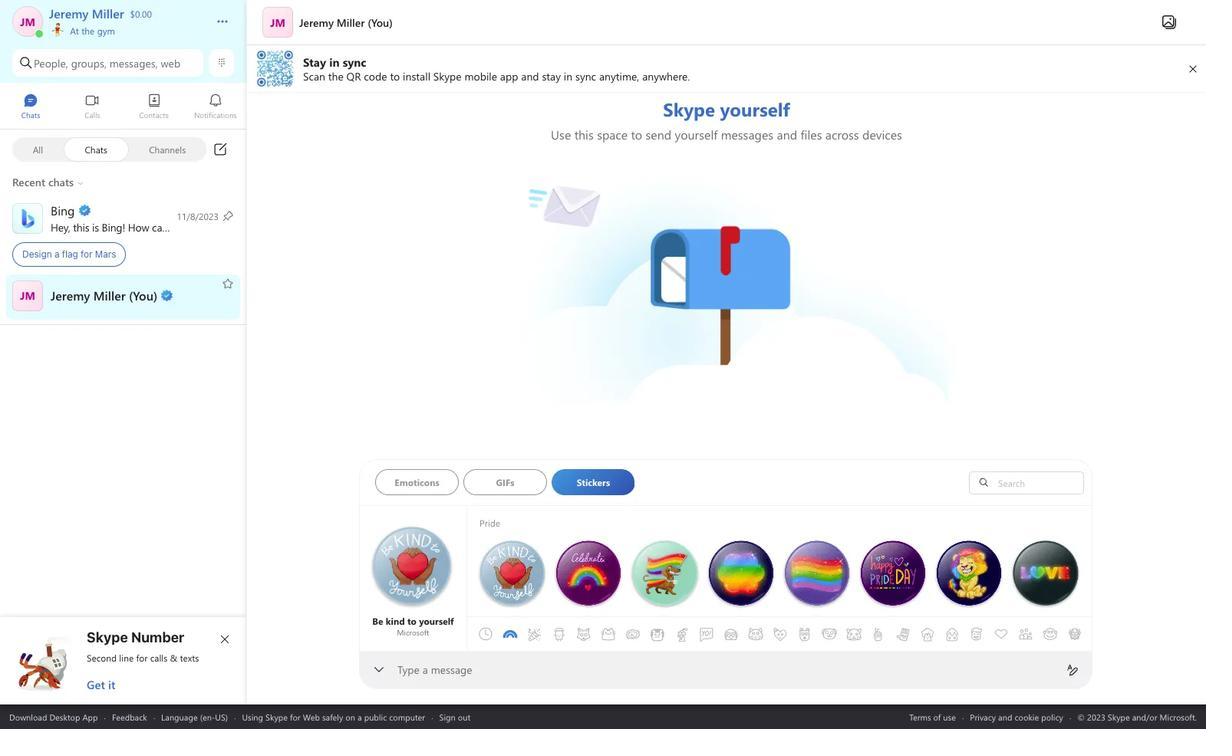 Task type: locate. For each thing, give the bounding box(es) containing it.
a left the 'flag'
[[54, 249, 59, 260]]

chats
[[85, 143, 107, 155]]

1 horizontal spatial skype
[[266, 712, 288, 723]]

channels
[[149, 143, 186, 155]]

0 horizontal spatial skype
[[87, 630, 128, 646]]

sign out
[[439, 712, 471, 723]]

1 horizontal spatial for
[[136, 652, 148, 665]]

skype up second
[[87, 630, 128, 646]]

hey,
[[51, 220, 70, 234]]

second line for calls & texts
[[87, 652, 199, 665]]

for left web
[[290, 712, 301, 723]]

a right the on
[[358, 712, 362, 723]]

design
[[22, 249, 52, 260]]

people,
[[34, 56, 68, 70]]

app
[[82, 712, 98, 723]]

for right the 'flag'
[[81, 249, 93, 260]]

0 vertical spatial skype
[[87, 630, 128, 646]]

today?
[[219, 220, 249, 234]]

privacy and cookie policy link
[[971, 712, 1064, 723]]

safely
[[322, 712, 343, 723]]

web
[[161, 56, 180, 70]]

line
[[119, 652, 134, 665]]

0 horizontal spatial a
[[54, 249, 59, 260]]

2 vertical spatial for
[[290, 712, 301, 723]]

1 vertical spatial for
[[136, 652, 148, 665]]

Search text field
[[995, 476, 1080, 490]]

for right line
[[136, 652, 148, 665]]

can
[[152, 220, 168, 234]]

sign out link
[[439, 712, 471, 723]]

language (en-us) link
[[161, 712, 228, 723]]

people, groups, messages, web
[[34, 56, 180, 70]]

terms
[[910, 712, 932, 723]]

skype number
[[87, 630, 184, 646]]

skype
[[87, 630, 128, 646], [266, 712, 288, 723]]

messages,
[[110, 56, 158, 70]]

at
[[70, 25, 79, 37]]

2 horizontal spatial for
[[290, 712, 301, 723]]

skype number element
[[13, 630, 234, 693]]

tab list
[[0, 87, 246, 129], [375, 470, 943, 500], [474, 596, 1207, 673]]

0 vertical spatial a
[[54, 249, 59, 260]]

0 horizontal spatial for
[[81, 249, 93, 260]]

get it
[[87, 678, 115, 693]]

using
[[242, 712, 263, 723]]

privacy
[[971, 712, 996, 723]]

message
[[431, 663, 473, 678]]

for for second line for calls & texts
[[136, 652, 148, 665]]

for inside skype number element
[[136, 652, 148, 665]]

0 vertical spatial for
[[81, 249, 93, 260]]

&
[[170, 652, 177, 665]]

skype right using
[[266, 712, 288, 723]]

1 vertical spatial a
[[423, 663, 428, 678]]

at the gym
[[68, 25, 115, 37]]

and
[[999, 712, 1013, 723]]

mars
[[95, 249, 116, 260]]

2 horizontal spatial a
[[423, 663, 428, 678]]

1 vertical spatial skype
[[266, 712, 288, 723]]

computer
[[389, 712, 425, 723]]

this
[[73, 220, 89, 234]]

download
[[9, 712, 47, 723]]

second
[[87, 652, 117, 665]]

download desktop app
[[9, 712, 98, 723]]

i
[[171, 220, 174, 234]]

a right type
[[423, 663, 428, 678]]

2 vertical spatial a
[[358, 712, 362, 723]]

for
[[81, 249, 93, 260], [136, 652, 148, 665], [290, 712, 301, 723]]

a
[[54, 249, 59, 260], [423, 663, 428, 678], [358, 712, 362, 723]]



Task type: describe. For each thing, give the bounding box(es) containing it.
number
[[131, 630, 184, 646]]

terms of use
[[910, 712, 956, 723]]

cookie
[[1015, 712, 1040, 723]]

(en-
[[200, 712, 215, 723]]

calls
[[150, 652, 168, 665]]

using skype for web safely on a public computer
[[242, 712, 425, 723]]

is
[[92, 220, 99, 234]]

a for message
[[423, 663, 428, 678]]

out
[[458, 712, 471, 723]]

0 vertical spatial tab list
[[0, 87, 246, 129]]

how
[[128, 220, 149, 234]]

Type a message text field
[[398, 663, 1055, 679]]

download desktop app link
[[9, 712, 98, 723]]

groups,
[[71, 56, 107, 70]]

a for flag
[[54, 249, 59, 260]]

get
[[87, 678, 105, 693]]

policy
[[1042, 712, 1064, 723]]

public
[[364, 712, 387, 723]]

using skype for web safely on a public computer link
[[242, 712, 425, 723]]

for for using skype for web safely on a public computer
[[290, 712, 301, 723]]

!
[[122, 220, 125, 234]]

web
[[303, 712, 320, 723]]

language (en-us)
[[161, 712, 228, 723]]

desktop
[[49, 712, 80, 723]]

2 vertical spatial tab list
[[474, 596, 1207, 673]]

sign
[[439, 712, 456, 723]]

texts
[[180, 652, 199, 665]]

all
[[33, 143, 43, 155]]

help
[[176, 220, 196, 234]]

design a flag for mars
[[22, 249, 116, 260]]

at the gym button
[[49, 21, 201, 37]]

type a message
[[398, 663, 473, 678]]

hey, this is bing ! how can i help you today?
[[51, 220, 252, 234]]

terms of use link
[[910, 712, 956, 723]]

us)
[[215, 712, 228, 723]]

use
[[944, 712, 956, 723]]

gym
[[97, 25, 115, 37]]

privacy and cookie policy
[[971, 712, 1064, 723]]

the
[[82, 25, 95, 37]]

flag
[[62, 249, 78, 260]]

on
[[346, 712, 355, 723]]

it
[[108, 678, 115, 693]]

you
[[199, 220, 216, 234]]

feedback link
[[112, 712, 147, 723]]

1 horizontal spatial a
[[358, 712, 362, 723]]

type
[[398, 663, 420, 678]]

language
[[161, 712, 198, 723]]

feedback
[[112, 712, 147, 723]]

bing
[[102, 220, 122, 234]]

of
[[934, 712, 941, 723]]

people, groups, messages, web button
[[12, 49, 203, 77]]

1 vertical spatial tab list
[[375, 470, 943, 500]]



